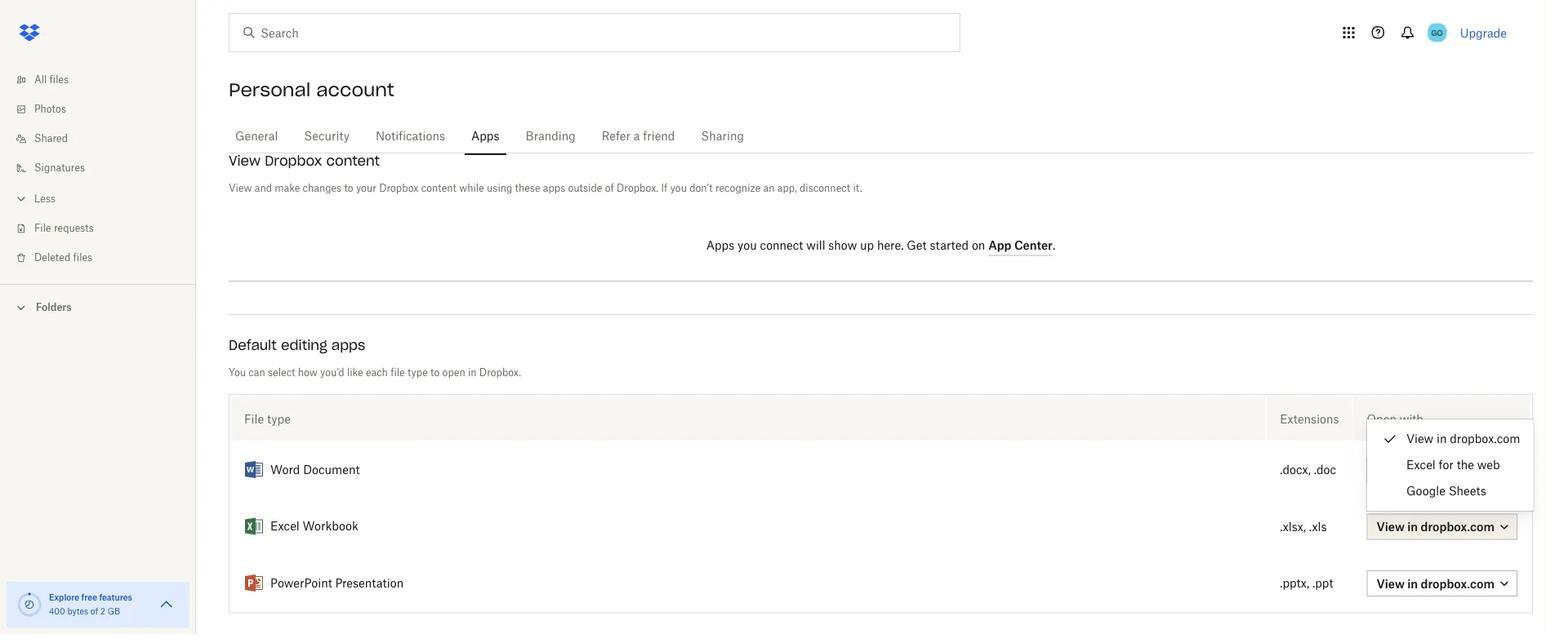 Task type: vqa. For each thing, say whether or not it's contained in the screenshot.
the Extensions
yes



Task type: locate. For each thing, give the bounding box(es) containing it.
view right .xls
[[1377, 521, 1405, 534]]

apps right these
[[543, 184, 565, 194]]

.
[[1053, 241, 1056, 252]]

friend
[[643, 131, 675, 142]]

0 vertical spatial to
[[344, 184, 353, 194]]

file down can
[[244, 413, 264, 426]]

0 vertical spatial in
[[468, 369, 477, 379]]

1 vertical spatial to
[[431, 369, 440, 379]]

1 vertical spatial excel
[[270, 522, 300, 533]]

1 horizontal spatial in
[[1408, 521, 1418, 534]]

template stateless image for powerpoint presentation
[[244, 575, 264, 594]]

dropbox image
[[13, 16, 46, 49]]

0 horizontal spatial file
[[34, 224, 51, 234]]

0 vertical spatial view in dropbox.com
[[1407, 434, 1520, 445]]

files
[[49, 75, 69, 85], [73, 253, 92, 263]]

1 vertical spatial in
[[1437, 434, 1447, 445]]

list
[[0, 56, 196, 284]]

center
[[1014, 239, 1053, 252]]

dropbox
[[265, 153, 322, 169], [379, 184, 419, 194]]

branding tab
[[519, 117, 582, 156]]

select
[[268, 369, 295, 379]]

file requests
[[34, 224, 94, 234]]

dropbox right your
[[379, 184, 419, 194]]

template stateless image left powerpoint
[[244, 575, 264, 594]]

apps inside apps you connect will show up here. get started on app center .
[[706, 241, 735, 252]]

0 vertical spatial file
[[34, 224, 51, 234]]

file inside "list"
[[34, 224, 51, 234]]

dropbox up make
[[265, 153, 322, 169]]

you left connect
[[738, 241, 757, 252]]

template stateless image
[[244, 461, 264, 481], [244, 518, 264, 537], [244, 575, 264, 594]]

outside
[[568, 184, 602, 194]]

gb
[[108, 609, 120, 617]]

personal account
[[229, 78, 394, 101]]

1 vertical spatial template stateless image
[[244, 518, 264, 537]]

your
[[356, 184, 376, 194]]

view inside radio item
[[1407, 434, 1434, 445]]

it.
[[853, 184, 862, 194]]

view down with
[[1407, 434, 1434, 445]]

0 vertical spatial dropbox.com
[[1450, 434, 1520, 445]]

.ppt
[[1313, 579, 1333, 590]]

2 horizontal spatial in
[[1437, 434, 1447, 445]]

you
[[670, 184, 687, 194], [738, 241, 757, 252]]

like
[[347, 369, 363, 379]]

on
[[972, 241, 985, 252]]

0 horizontal spatial apps
[[331, 337, 365, 354]]

1 vertical spatial files
[[73, 253, 92, 263]]

signatures
[[34, 163, 85, 173]]

apps down "recognize"
[[706, 241, 735, 252]]

view down general
[[229, 153, 261, 169]]

1 horizontal spatial to
[[431, 369, 440, 379]]

app center link
[[989, 239, 1053, 256]]

1 horizontal spatial you
[[738, 241, 757, 252]]

in
[[468, 369, 477, 379], [1437, 434, 1447, 445], [1408, 521, 1418, 534]]

1 vertical spatial apps
[[706, 241, 735, 252]]

the
[[1457, 460, 1474, 471]]

open
[[442, 369, 465, 379]]

for
[[1439, 460, 1454, 471]]

1 horizontal spatial apps
[[706, 241, 735, 252]]

1 horizontal spatial of
[[605, 184, 614, 194]]

file type
[[244, 413, 291, 426]]

photos
[[34, 105, 66, 114]]

0 horizontal spatial type
[[267, 413, 291, 426]]

list containing all files
[[0, 56, 196, 284]]

dropbox.com inside view in dropbox.com radio item
[[1450, 434, 1520, 445]]

1 horizontal spatial files
[[73, 253, 92, 263]]

.doc
[[1314, 465, 1336, 477]]

.pptx, .ppt
[[1280, 579, 1333, 590]]

in down google
[[1408, 521, 1418, 534]]

2 vertical spatial in
[[1408, 521, 1418, 534]]

type down select
[[267, 413, 291, 426]]

template stateless image left word on the left of the page
[[244, 461, 264, 481]]

1 template stateless image from the top
[[244, 461, 264, 481]]

0 horizontal spatial content
[[326, 153, 380, 169]]

view
[[229, 153, 261, 169], [229, 184, 252, 194], [1407, 434, 1434, 445], [1377, 521, 1405, 534]]

tab list
[[229, 114, 1533, 156]]

content up your
[[326, 153, 380, 169]]

can
[[249, 369, 265, 379]]

.docx,
[[1280, 465, 1311, 477]]

to
[[344, 184, 353, 194], [431, 369, 440, 379]]

branding
[[526, 131, 576, 142]]

1 vertical spatial dropbox.com
[[1421, 521, 1495, 534]]

apps inside tab
[[471, 131, 500, 142]]

0 vertical spatial apps
[[471, 131, 500, 142]]

excel for the web
[[1407, 460, 1500, 471]]

dropbox. left if
[[617, 184, 659, 194]]

security tab
[[298, 117, 356, 156]]

make
[[275, 184, 300, 194]]

you right if
[[670, 184, 687, 194]]

type
[[408, 369, 428, 379], [267, 413, 291, 426]]

files for all files
[[49, 75, 69, 85]]

content
[[326, 153, 380, 169], [421, 184, 457, 194]]

2
[[100, 609, 105, 617]]

word document
[[270, 465, 360, 476]]

each
[[366, 369, 388, 379]]

you
[[229, 369, 246, 379]]

0 horizontal spatial files
[[49, 75, 69, 85]]

view in dropbox.com down google
[[1377, 521, 1495, 534]]

1 horizontal spatial dropbox
[[379, 184, 419, 194]]

dropbox.com inside view in dropbox.com popup button
[[1421, 521, 1495, 534]]

changes
[[303, 184, 342, 194]]

0 vertical spatial excel
[[1407, 460, 1436, 471]]

1 horizontal spatial file
[[244, 413, 264, 426]]

content left while
[[421, 184, 457, 194]]

2 template stateless image from the top
[[244, 518, 264, 537]]

0 horizontal spatial apps
[[471, 131, 500, 142]]

1 vertical spatial file
[[244, 413, 264, 426]]

template stateless image left excel workbook
[[244, 518, 264, 537]]

apps
[[471, 131, 500, 142], [706, 241, 735, 252]]

files right deleted
[[73, 253, 92, 263]]

shared
[[34, 134, 68, 144]]

if
[[661, 184, 668, 194]]

how
[[298, 369, 318, 379]]

using
[[487, 184, 512, 194]]

file
[[34, 224, 51, 234], [244, 413, 264, 426]]

connect
[[760, 241, 803, 252]]

default editing apps
[[229, 337, 365, 354]]

1 horizontal spatial excel
[[1407, 460, 1436, 471]]

of right outside
[[605, 184, 614, 194]]

of left 2
[[91, 609, 98, 617]]

in right open
[[468, 369, 477, 379]]

1 vertical spatial view in dropbox.com
[[1377, 521, 1495, 534]]

view in dropbox.com
[[1407, 434, 1520, 445], [1377, 521, 1495, 534]]

word
[[270, 465, 300, 476]]

view inside popup button
[[1377, 521, 1405, 534]]

0 vertical spatial of
[[605, 184, 614, 194]]

upgrade
[[1460, 26, 1507, 40]]

1 horizontal spatial apps
[[543, 184, 565, 194]]

0 horizontal spatial to
[[344, 184, 353, 194]]

1 vertical spatial dropbox
[[379, 184, 419, 194]]

0 horizontal spatial of
[[91, 609, 98, 617]]

an
[[763, 184, 775, 194]]

0 vertical spatial dropbox
[[265, 153, 322, 169]]

excel workbook
[[270, 522, 358, 533]]

files for deleted files
[[73, 253, 92, 263]]

to left your
[[344, 184, 353, 194]]

google
[[1407, 486, 1446, 497]]

with
[[1400, 413, 1424, 426]]

sharing
[[701, 131, 744, 142]]

0 vertical spatial type
[[408, 369, 428, 379]]

0 horizontal spatial you
[[670, 184, 687, 194]]

folders button
[[0, 295, 196, 319]]

dropbox. right open
[[479, 369, 521, 379]]

apps up like
[[331, 337, 365, 354]]

1 vertical spatial apps
[[331, 337, 365, 354]]

2 vertical spatial template stateless image
[[244, 575, 264, 594]]

0 vertical spatial files
[[49, 75, 69, 85]]

dropbox.
[[617, 184, 659, 194], [479, 369, 521, 379]]

open with
[[1367, 413, 1424, 426]]

0 vertical spatial template stateless image
[[244, 461, 264, 481]]

of
[[605, 184, 614, 194], [91, 609, 98, 617]]

apps up while
[[471, 131, 500, 142]]

tab list containing general
[[229, 114, 1533, 156]]

0 horizontal spatial in
[[468, 369, 477, 379]]

1 vertical spatial content
[[421, 184, 457, 194]]

3 template stateless image from the top
[[244, 575, 264, 594]]

recognize
[[715, 184, 761, 194]]

deleted files
[[34, 253, 92, 263]]

0 vertical spatial dropbox.
[[617, 184, 659, 194]]

1 vertical spatial of
[[91, 609, 98, 617]]

files right all on the top
[[49, 75, 69, 85]]

type right file
[[408, 369, 428, 379]]

in up for
[[1437, 434, 1447, 445]]

dropbox.com down sheets
[[1421, 521, 1495, 534]]

1 vertical spatial you
[[738, 241, 757, 252]]

powerpoint presentation
[[270, 579, 404, 590]]

to left open
[[431, 369, 440, 379]]

dropbox.com up web
[[1450, 434, 1520, 445]]

file for file requests
[[34, 224, 51, 234]]

file down the less
[[34, 224, 51, 234]]

view in dropbox.com up the
[[1407, 434, 1520, 445]]

signatures link
[[13, 154, 196, 183]]

1 horizontal spatial content
[[421, 184, 457, 194]]

excel left workbook
[[270, 522, 300, 533]]

quota usage element
[[16, 592, 42, 618]]

.docx, .doc
[[1280, 465, 1336, 477]]

0 horizontal spatial excel
[[270, 522, 300, 533]]

excel left for
[[1407, 460, 1436, 471]]

all files link
[[13, 65, 196, 95]]

0 horizontal spatial dropbox.
[[479, 369, 521, 379]]



Task type: describe. For each thing, give the bounding box(es) containing it.
refer
[[602, 131, 631, 142]]

deleted files link
[[13, 243, 196, 273]]

file requests link
[[13, 214, 196, 243]]

view in dropbox.com radio item
[[1367, 426, 1533, 453]]

upgrade link
[[1460, 26, 1507, 40]]

you'd
[[320, 369, 344, 379]]

extensions
[[1280, 413, 1339, 426]]

up
[[860, 241, 874, 252]]

0 vertical spatial you
[[670, 184, 687, 194]]

disconnect
[[800, 184, 850, 194]]

shared link
[[13, 124, 196, 154]]

deleted
[[34, 253, 70, 263]]

less image
[[13, 191, 29, 207]]

apps you connect will show up here. get started on app center .
[[706, 239, 1056, 252]]

editing
[[281, 337, 327, 354]]

started
[[930, 241, 969, 252]]

1 vertical spatial dropbox.
[[479, 369, 521, 379]]

web
[[1477, 460, 1500, 471]]

google sheets
[[1407, 486, 1486, 497]]

view dropbox content
[[229, 153, 380, 169]]

features
[[99, 593, 132, 603]]

view left and
[[229, 184, 252, 194]]

show
[[829, 241, 857, 252]]

apps for apps you connect will show up here. get started on app center .
[[706, 241, 735, 252]]

apps for apps
[[471, 131, 500, 142]]

account
[[316, 78, 394, 101]]

0 horizontal spatial dropbox
[[265, 153, 322, 169]]

sheets
[[1449, 486, 1486, 497]]

you inside apps you connect will show up here. get started on app center .
[[738, 241, 757, 252]]

.xls
[[1309, 522, 1327, 534]]

sharing tab
[[695, 117, 751, 156]]

presentation
[[335, 579, 404, 590]]

1 vertical spatial type
[[267, 413, 291, 426]]

explore
[[49, 593, 79, 603]]

powerpoint
[[270, 579, 332, 590]]

template stateless image for excel workbook
[[244, 518, 264, 537]]

get
[[907, 241, 927, 252]]

all files
[[34, 75, 69, 85]]

app
[[989, 239, 1012, 252]]

view in dropbox.com inside radio item
[[1407, 434, 1520, 445]]

open
[[1367, 413, 1397, 426]]

file for file type
[[244, 413, 264, 426]]

notifications tab
[[369, 117, 452, 156]]

1 horizontal spatial type
[[408, 369, 428, 379]]

a
[[634, 131, 640, 142]]

view and make changes to your dropbox content while using these apps outside of dropbox. if you don't recognize an app, disconnect it.
[[229, 184, 862, 194]]

app,
[[777, 184, 797, 194]]

.xlsx,
[[1280, 522, 1306, 534]]

.xlsx, .xls
[[1280, 522, 1327, 534]]

in inside popup button
[[1408, 521, 1418, 534]]

while
[[459, 184, 484, 194]]

file
[[391, 369, 405, 379]]

general tab
[[229, 117, 285, 156]]

will
[[806, 241, 825, 252]]

template stateless image for word document
[[244, 461, 264, 481]]

400
[[49, 609, 65, 617]]

less
[[34, 194, 56, 204]]

workbook
[[303, 522, 358, 533]]

0 vertical spatial content
[[326, 153, 380, 169]]

refer a friend tab
[[595, 117, 682, 156]]

general
[[235, 131, 278, 142]]

notifications
[[376, 131, 445, 142]]

refer a friend
[[602, 131, 675, 142]]

0 vertical spatial apps
[[543, 184, 565, 194]]

don't
[[690, 184, 713, 194]]

.pptx,
[[1280, 579, 1310, 590]]

these
[[515, 184, 540, 194]]

personal
[[229, 78, 311, 101]]

security
[[304, 131, 350, 142]]

1 horizontal spatial dropbox.
[[617, 184, 659, 194]]

folders
[[36, 301, 72, 314]]

apps tab
[[465, 117, 506, 156]]

bytes
[[67, 609, 88, 617]]

you can select how you'd like each file type to open in dropbox.
[[229, 369, 521, 379]]

default
[[229, 337, 277, 354]]

document
[[303, 465, 360, 476]]

explore free features 400 bytes of 2 gb
[[49, 593, 132, 617]]

photos link
[[13, 95, 196, 124]]

excel for excel for the web
[[1407, 460, 1436, 471]]

of inside explore free features 400 bytes of 2 gb
[[91, 609, 98, 617]]

and
[[255, 184, 272, 194]]

here.
[[877, 241, 904, 252]]

excel for excel workbook
[[270, 522, 300, 533]]

in inside radio item
[[1437, 434, 1447, 445]]

requests
[[54, 224, 94, 234]]

view in dropbox.com inside popup button
[[1377, 521, 1495, 534]]



